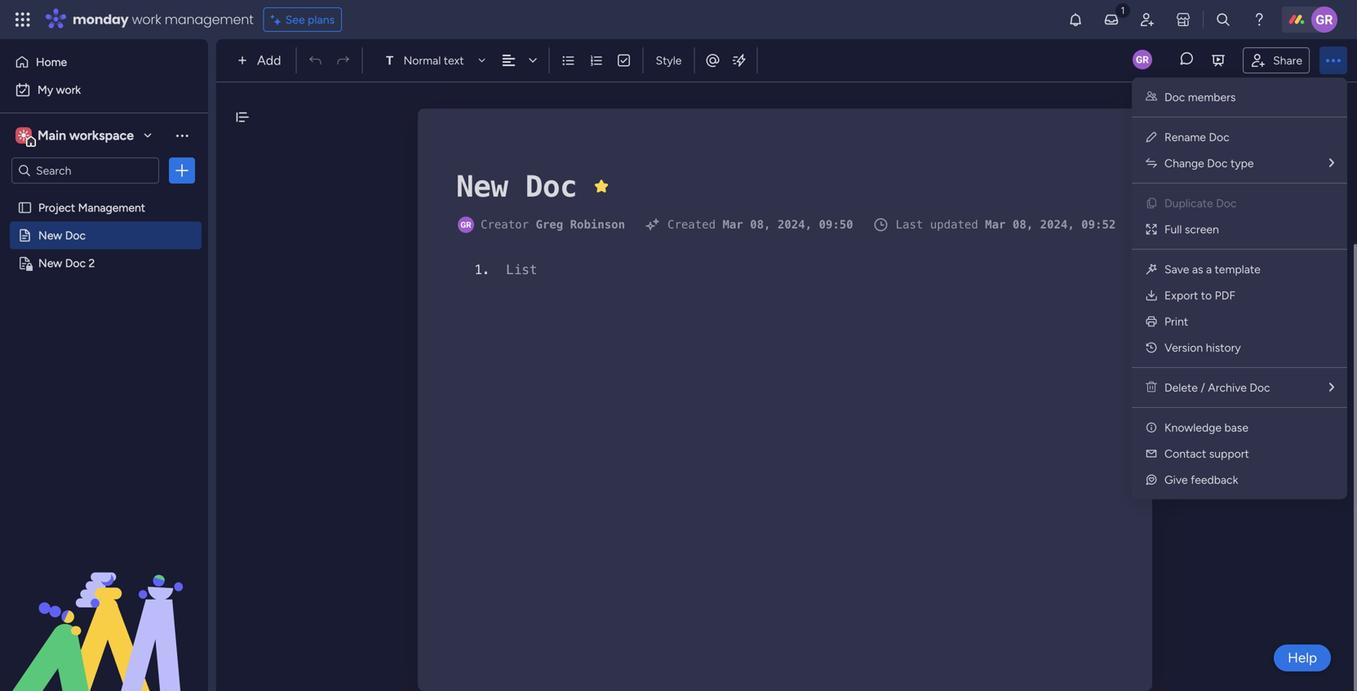 Task type: describe. For each thing, give the bounding box(es) containing it.
delete
[[1165, 381, 1198, 395]]

main workspace
[[38, 128, 134, 143]]

duplicate doc image
[[1145, 197, 1158, 210]]

doc members
[[1165, 90, 1236, 104]]

share
[[1273, 53, 1303, 67]]

greg robinson image
[[1312, 7, 1338, 33]]

style
[[656, 53, 682, 67]]

rename
[[1165, 130, 1206, 144]]

new for private board icon
[[38, 256, 62, 270]]

see plans button
[[263, 7, 342, 32]]

a
[[1206, 262, 1212, 276]]

dynamic values image
[[731, 52, 747, 69]]

1
[[474, 262, 482, 277]]

text
[[444, 53, 464, 67]]

select product image
[[15, 11, 31, 28]]

bulleted list image
[[561, 53, 576, 68]]

service icon image for version history
[[1145, 341, 1158, 354]]

export
[[1165, 289, 1198, 302]]

numbered list image
[[589, 53, 604, 68]]

version history
[[1165, 341, 1241, 355]]

help
[[1288, 650, 1317, 666]]

pdf
[[1215, 289, 1236, 302]]

menu image
[[393, 263, 405, 276]]

update feed image
[[1103, 11, 1120, 28]]

management
[[78, 201, 145, 215]]

search everything image
[[1215, 11, 1232, 28]]

contact support
[[1165, 447, 1249, 461]]

change
[[1165, 156, 1204, 170]]

rename doc
[[1165, 130, 1230, 144]]

give
[[1165, 473, 1188, 487]]

new doc inside "field"
[[456, 169, 577, 204]]

give feedback
[[1165, 473, 1238, 487]]

history
[[1206, 341, 1241, 355]]

1 2024, from the left
[[778, 218, 812, 231]]

full screen image
[[1145, 223, 1158, 236]]

created
[[668, 218, 716, 231]]

duplicate doc
[[1165, 196, 1237, 210]]

monday
[[73, 10, 129, 29]]

doc right dapulse teams icon
[[1165, 90, 1185, 104]]

home link
[[10, 49, 198, 75]]

1 08, from the left
[[750, 218, 771, 231]]

09:52
[[1082, 218, 1116, 231]]

export to pdf
[[1165, 289, 1236, 302]]

private board image
[[17, 255, 33, 271]]

workspace options image
[[174, 127, 190, 143]]

notifications image
[[1068, 11, 1084, 28]]

2
[[89, 256, 95, 270]]

board activity image
[[1133, 50, 1152, 69]]

invite members image
[[1139, 11, 1156, 28]]

work for monday
[[132, 10, 161, 29]]

knowledge
[[1165, 421, 1222, 435]]

members
[[1188, 90, 1236, 104]]

management
[[165, 10, 254, 29]]

creator greg robinson
[[481, 218, 625, 231]]

workspace
[[69, 128, 134, 143]]

lottie animation element
[[0, 526, 208, 691]]

save as a template
[[1165, 262, 1261, 276]]

project
[[38, 201, 75, 215]]

full screen
[[1165, 222, 1219, 236]]

screen
[[1185, 222, 1219, 236]]

1 .
[[474, 262, 490, 277]]

09:50
[[819, 218, 853, 231]]

main workspace button
[[11, 122, 159, 149]]

remove from favorites image
[[594, 178, 610, 194]]

creator
[[481, 218, 529, 231]]

print
[[1165, 315, 1188, 329]]

1 mar from the left
[[723, 218, 743, 231]]

full
[[1165, 222, 1182, 236]]

1 image
[[1116, 1, 1130, 19]]

New Doc field
[[452, 165, 581, 208]]

main
[[38, 128, 66, 143]]

lottie animation image
[[0, 526, 208, 691]]

created mar 08, 2024, 09:50
[[668, 218, 853, 231]]

2 2024, from the left
[[1040, 218, 1075, 231]]

feedback
[[1191, 473, 1238, 487]]

my
[[38, 83, 53, 97]]

.
[[482, 262, 490, 277]]

my work
[[38, 83, 81, 97]]

v2 ellipsis image
[[1326, 50, 1341, 71]]

share button
[[1243, 47, 1310, 73]]

doc right archive
[[1250, 381, 1270, 395]]

list arrow image
[[1330, 382, 1334, 393]]



Task type: locate. For each thing, give the bounding box(es) containing it.
knowledge base
[[1165, 421, 1249, 435]]

to
[[1201, 289, 1212, 302]]

option
[[0, 193, 208, 196]]

home
[[36, 55, 67, 69]]

updated
[[930, 218, 978, 231]]

doc up new doc 2
[[65, 229, 86, 242]]

workspace selection element
[[16, 126, 136, 147]]

doc left type
[[1207, 156, 1228, 170]]

service icon image for export to pdf
[[1145, 289, 1158, 302]]

doc up 'creator greg robinson'
[[525, 169, 577, 204]]

my work link
[[10, 77, 198, 103]]

mar
[[723, 218, 743, 231], [985, 218, 1006, 231]]

help button
[[1274, 645, 1331, 672]]

archive
[[1208, 381, 1247, 395]]

type
[[1231, 156, 1254, 170]]

new doc up creator
[[456, 169, 577, 204]]

dapulse teams image
[[1146, 90, 1157, 104]]

08, right created
[[750, 218, 771, 231]]

support
[[1209, 447, 1249, 461]]

doc inside menu item
[[1216, 196, 1237, 210]]

new inside "field"
[[456, 169, 508, 204]]

0 horizontal spatial new doc
[[38, 229, 86, 242]]

doc left 2
[[65, 256, 86, 270]]

workspace image
[[18, 127, 29, 144]]

1 vertical spatial service icon image
[[1145, 315, 1158, 328]]

save as a template image
[[1145, 263, 1158, 276]]

work inside option
[[56, 83, 81, 97]]

08, right updated
[[1013, 218, 1033, 231]]

duplicate
[[1165, 196, 1213, 210]]

2024, left 09:52 in the right top of the page
[[1040, 218, 1075, 231]]

last
[[896, 218, 923, 231]]

doc
[[1165, 90, 1185, 104], [1209, 130, 1230, 144], [1207, 156, 1228, 170], [525, 169, 577, 204], [1216, 196, 1237, 210], [65, 229, 86, 242], [65, 256, 86, 270], [1250, 381, 1270, 395]]

1 horizontal spatial new doc
[[456, 169, 577, 204]]

new doc
[[456, 169, 577, 204], [38, 229, 86, 242]]

2 mar from the left
[[985, 218, 1006, 231]]

list box containing project management
[[0, 191, 208, 497]]

mar right updated
[[985, 218, 1006, 231]]

1 service icon image from the top
[[1145, 289, 1158, 302]]

new
[[456, 169, 508, 204], [38, 229, 62, 242], [38, 256, 62, 270]]

list box
[[0, 191, 208, 497]]

2 vertical spatial new
[[38, 256, 62, 270]]

doc inside "field"
[[525, 169, 577, 204]]

greg
[[536, 218, 563, 231]]

work
[[132, 10, 161, 29], [56, 83, 81, 97]]

0 vertical spatial service icon image
[[1145, 289, 1158, 302]]

0 vertical spatial work
[[132, 10, 161, 29]]

duplicate doc menu item
[[1145, 193, 1334, 213]]

service icon image left version
[[1145, 341, 1158, 354]]

monday work management
[[73, 10, 254, 29]]

2 vertical spatial service icon image
[[1145, 341, 1158, 354]]

0 horizontal spatial mar
[[723, 218, 743, 231]]

1 vertical spatial new
[[38, 229, 62, 242]]

1 horizontal spatial mar
[[985, 218, 1006, 231]]

options image
[[174, 162, 190, 179]]

v2 change image
[[1146, 156, 1157, 170]]

add button
[[231, 47, 291, 73]]

2024,
[[778, 218, 812, 231], [1040, 218, 1075, 231]]

new right private board icon
[[38, 256, 62, 270]]

0 horizontal spatial work
[[56, 83, 81, 97]]

doc up screen
[[1216, 196, 1237, 210]]

delete / archive doc
[[1165, 381, 1270, 395]]

work for my
[[56, 83, 81, 97]]

see
[[285, 13, 305, 27]]

see plans
[[285, 13, 335, 27]]

0 horizontal spatial 2024,
[[778, 218, 812, 231]]

service icon image down save as a template icon
[[1145, 289, 1158, 302]]

template
[[1215, 262, 1261, 276]]

new doc 2
[[38, 256, 95, 270]]

0 vertical spatial new
[[456, 169, 508, 204]]

service icon image for print
[[1145, 315, 1158, 328]]

workspace image
[[16, 127, 32, 144]]

service icon image left print
[[1145, 315, 1158, 328]]

help image
[[1251, 11, 1268, 28]]

1 vertical spatial new doc
[[38, 229, 86, 242]]

new up creator
[[456, 169, 508, 204]]

monday marketplace image
[[1175, 11, 1192, 28]]

/
[[1201, 381, 1205, 395]]

rename doc image
[[1145, 131, 1158, 144]]

plans
[[308, 13, 335, 27]]

1 horizontal spatial 2024,
[[1040, 218, 1075, 231]]

Search in workspace field
[[34, 161, 136, 180]]

1 horizontal spatial work
[[132, 10, 161, 29]]

save
[[1165, 262, 1189, 276]]

v2 delete line image
[[1146, 381, 1157, 395]]

public board image
[[17, 200, 33, 215]]

style button
[[648, 47, 689, 74]]

3 service icon image from the top
[[1145, 341, 1158, 354]]

08,
[[750, 218, 771, 231], [1013, 218, 1033, 231]]

2024, left "09:50"
[[778, 218, 812, 231]]

list arrow image
[[1330, 157, 1334, 169]]

add
[[257, 53, 281, 68]]

my work option
[[10, 77, 198, 103]]

as
[[1192, 262, 1203, 276]]

home option
[[10, 49, 198, 75]]

1 horizontal spatial 08,
[[1013, 218, 1033, 231]]

checklist image
[[617, 53, 631, 68]]

last updated mar 08, 2024, 09:52
[[896, 218, 1116, 231]]

0 horizontal spatial 08,
[[750, 218, 771, 231]]

new right public board icon
[[38, 229, 62, 242]]

contact
[[1165, 447, 1207, 461]]

change doc type
[[1165, 156, 1254, 170]]

work right my
[[56, 83, 81, 97]]

contact support image
[[1145, 447, 1158, 460]]

give feedback image
[[1145, 473, 1158, 486]]

2 08, from the left
[[1013, 218, 1033, 231]]

knowledge base image
[[1145, 421, 1158, 434]]

service icon image
[[1145, 289, 1158, 302], [1145, 315, 1158, 328], [1145, 341, 1158, 354]]

mention image
[[705, 52, 721, 68]]

new for public board icon
[[38, 229, 62, 242]]

version
[[1165, 341, 1203, 355]]

work right monday
[[132, 10, 161, 29]]

doc up change doc type
[[1209, 130, 1230, 144]]

mar right created
[[723, 218, 743, 231]]

normal
[[404, 53, 441, 67]]

public board image
[[17, 228, 33, 243]]

new doc up new doc 2
[[38, 229, 86, 242]]

normal text
[[404, 53, 464, 67]]

project management
[[38, 201, 145, 215]]

robinson
[[570, 218, 625, 231]]

1 vertical spatial work
[[56, 83, 81, 97]]

2 service icon image from the top
[[1145, 315, 1158, 328]]

base
[[1225, 421, 1249, 435]]

0 vertical spatial new doc
[[456, 169, 577, 204]]



Task type: vqa. For each thing, say whether or not it's contained in the screenshot.
THE ACCESS within the Good morning, Greg! Quickly access your recent boards, Inbox and workspaces
no



